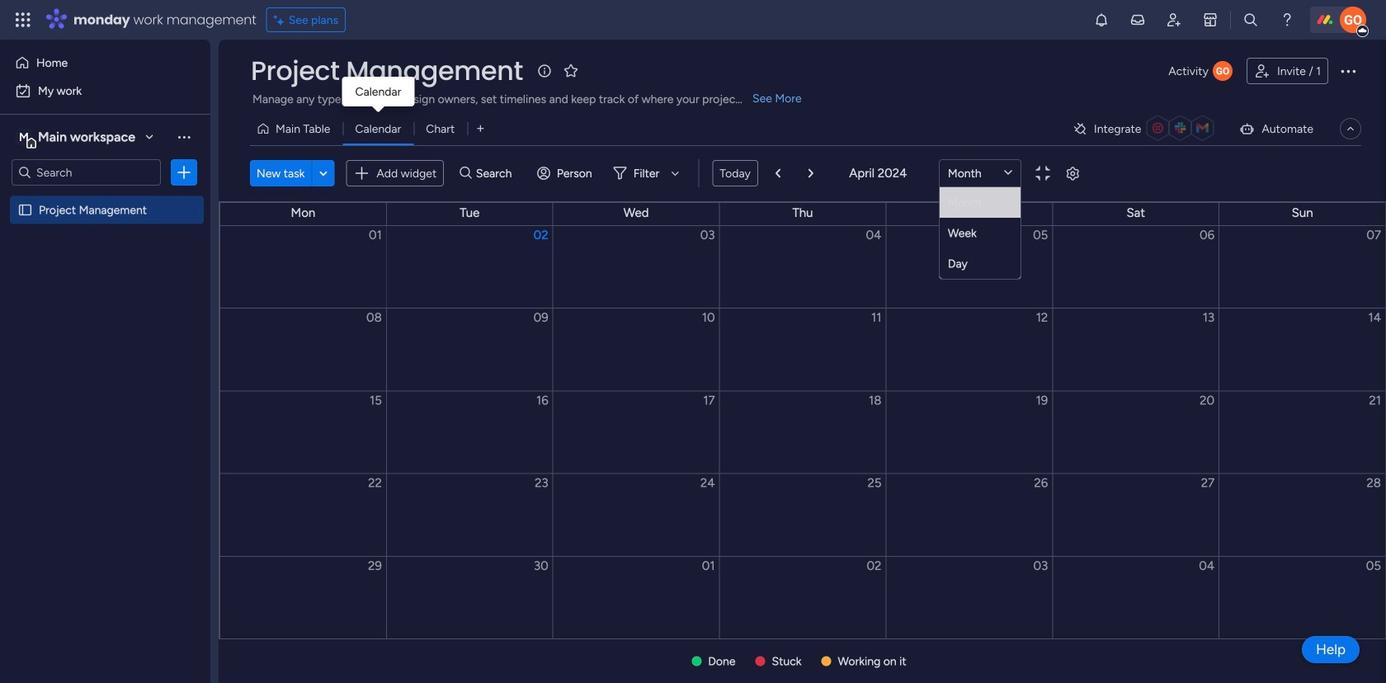Task type: vqa. For each thing, say whether or not it's contained in the screenshot.
Add view ICON
yes



Task type: locate. For each thing, give the bounding box(es) containing it.
1 horizontal spatial list arrow image
[[809, 168, 814, 178]]

workspace image
[[16, 128, 32, 146]]

help image
[[1279, 12, 1296, 28]]

None field
[[247, 54, 527, 88], [940, 160, 956, 187], [247, 54, 527, 88], [940, 160, 956, 187]]

public board image
[[17, 202, 33, 218]]

list arrow image
[[776, 168, 781, 178], [809, 168, 814, 178]]

1 vertical spatial options image
[[176, 164, 192, 181]]

monday marketplace image
[[1202, 12, 1219, 28]]

select product image
[[15, 12, 31, 28]]

add view image
[[477, 123, 484, 135]]

option
[[10, 50, 201, 76], [10, 78, 201, 104], [0, 195, 210, 198]]

options image
[[1339, 61, 1358, 81], [176, 164, 192, 181]]

2 list arrow image from the left
[[809, 168, 814, 178]]

board activity image
[[1213, 61, 1233, 81]]

list box
[[940, 187, 1021, 279], [0, 193, 210, 447]]

invite members image
[[1166, 12, 1183, 28]]

1 vertical spatial option
[[10, 78, 201, 104]]

gary orlando image
[[1340, 7, 1367, 33]]

arrow down image
[[665, 163, 685, 183]]

0 horizontal spatial list arrow image
[[776, 168, 781, 178]]

1 horizontal spatial list box
[[940, 187, 1021, 279]]

collapse board header image
[[1344, 122, 1358, 135]]

1 horizontal spatial options image
[[1339, 61, 1358, 81]]

see plans image
[[274, 11, 289, 29]]

update feed image
[[1130, 12, 1146, 28]]

options image down workspace options image
[[176, 164, 192, 181]]

options image down gary orlando icon
[[1339, 61, 1358, 81]]

workspace selection element
[[16, 127, 138, 149]]

2 vertical spatial option
[[0, 195, 210, 198]]

angle down image
[[319, 167, 327, 180]]



Task type: describe. For each thing, give the bounding box(es) containing it.
Search field
[[472, 162, 522, 185]]

notifications image
[[1094, 12, 1110, 28]]

search everything image
[[1243, 12, 1259, 28]]

v2 search image
[[460, 164, 472, 183]]

add to favorites image
[[563, 62, 579, 79]]

workspace options image
[[176, 129, 192, 145]]

show board description image
[[535, 63, 554, 79]]

0 horizontal spatial list box
[[0, 193, 210, 447]]

0 vertical spatial option
[[10, 50, 201, 76]]

0 horizontal spatial options image
[[176, 164, 192, 181]]

Search in workspace field
[[35, 163, 138, 182]]

1 list arrow image from the left
[[776, 168, 781, 178]]

0 vertical spatial options image
[[1339, 61, 1358, 81]]



